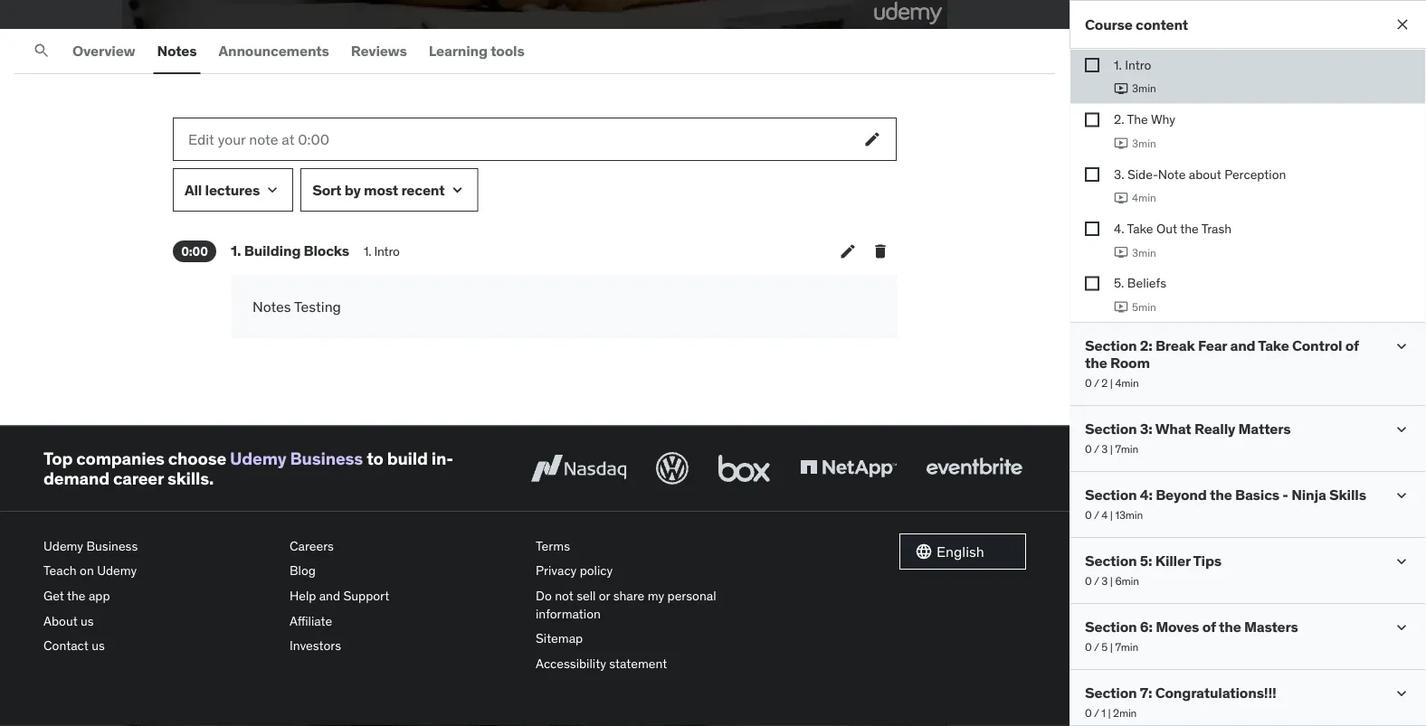 Task type: locate. For each thing, give the bounding box(es) containing it.
0 vertical spatial of
[[1346, 337, 1359, 355]]

take left control
[[1258, 337, 1289, 355]]

5 0 from the top
[[1085, 641, 1092, 655]]

/ inside 'section 6: moves of the masters 0 / 5 | 7min'
[[1094, 641, 1099, 655]]

1. intro up play intro image
[[1114, 57, 1152, 73]]

/ inside section 7: congratulations!!! 0 / 1 | 2min
[[1094, 707, 1099, 721]]

2 3min from the top
[[1132, 136, 1156, 150]]

0 vertical spatial 4min
[[1132, 191, 1156, 205]]

3 section from the top
[[1085, 486, 1137, 505]]

recent
[[401, 180, 445, 199]]

1 vertical spatial 3min
[[1132, 136, 1156, 150]]

small image inside sort by most recent dropdown button
[[448, 181, 467, 199]]

small image
[[863, 130, 882, 148], [1393, 338, 1411, 356], [1393, 421, 1411, 439], [1393, 487, 1411, 505], [915, 543, 933, 561], [1393, 685, 1411, 703]]

2 3 from the top
[[1102, 575, 1108, 589]]

|
[[1110, 376, 1113, 390], [1110, 442, 1113, 456], [1110, 508, 1113, 522], [1110, 575, 1113, 589], [1110, 641, 1113, 655], [1108, 707, 1111, 721]]

unmute image
[[857, 0, 879, 19]]

4 section from the top
[[1085, 552, 1137, 571]]

3:
[[1140, 420, 1153, 439]]

us right contact
[[92, 638, 105, 654]]

0 inside section 5: killer tips 0 / 3 | 6min
[[1085, 575, 1092, 589]]

3min right 'play the why' image
[[1132, 136, 1156, 150]]

moves
[[1156, 618, 1199, 637]]

take
[[1127, 221, 1154, 237], [1258, 337, 1289, 355]]

section up 4 in the right of the page
[[1085, 486, 1137, 505]]

section 6: moves of the masters 0 / 5 | 7min
[[1085, 618, 1298, 655]]

section left 2:
[[1085, 337, 1137, 355]]

1 vertical spatial 4min
[[1115, 376, 1139, 390]]

congratulations!!!
[[1155, 684, 1277, 703]]

3 / from the top
[[1094, 508, 1099, 522]]

xsmall image for 4. take out the trash
[[1085, 222, 1100, 236]]

beliefs
[[1128, 275, 1167, 291]]

2 / from the top
[[1094, 442, 1099, 456]]

7min up 13min
[[1115, 442, 1139, 456]]

1 horizontal spatial udemy
[[97, 563, 137, 579]]

1 3 from the top
[[1102, 442, 1108, 456]]

0 horizontal spatial intro
[[374, 243, 400, 259]]

section up '5'
[[1085, 618, 1137, 637]]

1 vertical spatial us
[[92, 638, 105, 654]]

1 0 from the top
[[1085, 376, 1092, 390]]

3 3min from the top
[[1132, 245, 1156, 260]]

and inside section 2: break fear and take control of the room 0 / 2 | 4min
[[1230, 337, 1256, 355]]

section 3: what really matters 0 / 3 | 7min
[[1085, 420, 1291, 456]]

/
[[1094, 376, 1099, 390], [1094, 442, 1099, 456], [1094, 508, 1099, 522], [1094, 575, 1099, 589], [1094, 641, 1099, 655], [1094, 707, 1099, 721]]

1.
[[1114, 57, 1122, 73], [231, 242, 241, 260], [364, 243, 371, 259]]

the right out
[[1180, 221, 1199, 237]]

0 horizontal spatial notes
[[157, 41, 197, 60]]

learning
[[429, 41, 488, 60]]

-
[[1283, 486, 1289, 505]]

udemy business link up "get the app" link
[[43, 534, 275, 559]]

volkswagen image
[[653, 449, 692, 489]]

section
[[1085, 337, 1137, 355], [1085, 420, 1137, 439], [1085, 486, 1137, 505], [1085, 552, 1137, 571], [1085, 618, 1137, 637], [1085, 684, 1137, 703]]

/ inside section 5: killer tips 0 / 3 | 6min
[[1094, 575, 1099, 589]]

notes right overview
[[157, 41, 197, 60]]

blocks
[[304, 242, 349, 260]]

the inside section 4: beyond the basics - ninja skills 0 / 4 | 13min
[[1210, 486, 1232, 505]]

udemy business link
[[230, 447, 363, 469], [43, 534, 275, 559]]

search image
[[33, 42, 51, 60]]

2 7min from the top
[[1115, 641, 1139, 655]]

2 vertical spatial 3min
[[1132, 245, 1156, 260]]

1 xsmall image from the top
[[1085, 58, 1100, 72]]

0 inside section 4: beyond the basics - ninja skills 0 / 4 | 13min
[[1085, 508, 1092, 522]]

section inside section 3: what really matters 0 / 3 | 7min
[[1085, 420, 1137, 439]]

1 horizontal spatial of
[[1346, 337, 1359, 355]]

| inside section 3: what really matters 0 / 3 | 7min
[[1110, 442, 1113, 456]]

0 vertical spatial 3min
[[1132, 82, 1156, 96]]

0 horizontal spatial 1.
[[231, 242, 241, 260]]

4 0 from the top
[[1085, 575, 1092, 589]]

intro right blocks
[[374, 243, 400, 259]]

1 vertical spatial intro
[[374, 243, 400, 259]]

statement
[[609, 656, 667, 672]]

0:00
[[298, 130, 329, 148], [181, 243, 208, 260]]

section for 5
[[1085, 618, 1137, 637]]

0 vertical spatial intro
[[1125, 57, 1152, 73]]

why
[[1151, 111, 1176, 128]]

nasdaq image
[[527, 449, 631, 489]]

intro inside sidebar element
[[1125, 57, 1152, 73]]

1 horizontal spatial notes
[[253, 297, 291, 316]]

play the why image
[[1114, 136, 1129, 151]]

4 xsmall image from the top
[[1085, 222, 1100, 236]]

top companies choose udemy business
[[43, 447, 363, 469]]

7min inside section 3: what really matters 0 / 3 | 7min
[[1115, 442, 1139, 456]]

build
[[387, 447, 428, 469]]

0:00 down all
[[181, 243, 208, 260]]

notes inside button
[[157, 41, 197, 60]]

accessibility statement link
[[536, 652, 767, 677]]

1 vertical spatial udemy
[[43, 538, 83, 554]]

choose
[[168, 447, 226, 469]]

5 / from the top
[[1094, 641, 1099, 655]]

play side-note about perception image
[[1114, 191, 1129, 205]]

1 vertical spatial 3
[[1102, 575, 1108, 589]]

2 0 from the top
[[1085, 442, 1092, 456]]

7:
[[1140, 684, 1152, 703]]

notes left testing
[[253, 297, 291, 316]]

intro
[[1125, 57, 1152, 73], [374, 243, 400, 259]]

tools
[[491, 41, 525, 60]]

0 horizontal spatial of
[[1202, 618, 1216, 637]]

udemy business link left to
[[230, 447, 363, 469]]

1 horizontal spatial and
[[1230, 337, 1256, 355]]

6 / from the top
[[1094, 707, 1099, 721]]

netapp image
[[796, 449, 901, 489]]

1 / from the top
[[1094, 376, 1099, 390]]

udemy right "choose" at the bottom of page
[[230, 447, 286, 469]]

1. building blocks
[[231, 242, 349, 260]]

careers blog help and support affiliate investors
[[290, 538, 389, 654]]

and
[[1230, 337, 1256, 355], [319, 588, 340, 604]]

udemy up the teach
[[43, 538, 83, 554]]

the
[[1127, 111, 1148, 128]]

udemy business teach on udemy get the app about us contact us
[[43, 538, 138, 654]]

sell
[[577, 588, 596, 604]]

lectures
[[205, 180, 260, 199]]

sitemap link
[[536, 627, 767, 652]]

small image for section 2: break fear and take control of the room
[[1393, 338, 1411, 356]]

udemy right on
[[97, 563, 137, 579]]

all lectures button
[[173, 168, 293, 212]]

5. beliefs
[[1114, 275, 1167, 291]]

2 horizontal spatial 1.
[[1114, 57, 1122, 73]]

5 section from the top
[[1085, 618, 1137, 637]]

3min right "play take out the trash" icon
[[1132, 245, 1156, 260]]

0 horizontal spatial 0:00
[[181, 243, 208, 260]]

1 vertical spatial and
[[319, 588, 340, 604]]

the
[[1180, 221, 1199, 237], [1085, 354, 1107, 373], [1210, 486, 1232, 505], [67, 588, 86, 604], [1219, 618, 1241, 637]]

the left "basics"
[[1210, 486, 1232, 505]]

and inside "careers blog help and support affiliate investors"
[[319, 588, 340, 604]]

the left masters
[[1219, 618, 1241, 637]]

1 horizontal spatial 1. intro
[[1114, 57, 1152, 73]]

/ inside section 2: break fear and take control of the room 0 / 2 | 4min
[[1094, 376, 1099, 390]]

4min down room
[[1115, 376, 1139, 390]]

us right the "about"
[[81, 613, 94, 629]]

of inside 'section 6: moves of the masters 0 / 5 | 7min'
[[1202, 618, 1216, 637]]

7min right '5'
[[1115, 641, 1139, 655]]

investors link
[[290, 634, 521, 659]]

skills.
[[167, 468, 214, 490]]

0 inside section 3: what really matters 0 / 3 | 7min
[[1085, 442, 1092, 456]]

1. up play intro image
[[1114, 57, 1122, 73]]

beyond
[[1156, 486, 1207, 505]]

3 left 6min
[[1102, 575, 1108, 589]]

section up 1
[[1085, 684, 1137, 703]]

0 vertical spatial business
[[290, 447, 363, 469]]

section inside 'section 6: moves of the masters 0 / 5 | 7min'
[[1085, 618, 1137, 637]]

close course content sidebar image
[[1394, 15, 1412, 33]]

1 vertical spatial of
[[1202, 618, 1216, 637]]

4min right the play side-note about perception icon
[[1132, 191, 1156, 205]]

3 xsmall image from the top
[[1085, 167, 1100, 182]]

5 xsmall image from the top
[[1085, 277, 1100, 291]]

help
[[290, 588, 316, 604]]

all
[[185, 180, 202, 199]]

xsmall image left 3.
[[1085, 167, 1100, 182]]

section up 6min
[[1085, 552, 1137, 571]]

testing
[[294, 297, 341, 316]]

basics
[[1235, 486, 1280, 505]]

1 vertical spatial take
[[1258, 337, 1289, 355]]

notes for notes testing
[[253, 297, 291, 316]]

do
[[536, 588, 552, 604]]

section 2: break fear and take control of the room 0 / 2 | 4min
[[1085, 337, 1359, 390]]

business up on
[[86, 538, 138, 554]]

4 / from the top
[[1094, 575, 1099, 589]]

do not sell or share my personal information button
[[536, 584, 767, 627]]

0 horizontal spatial business
[[86, 538, 138, 554]]

the up "2"
[[1085, 354, 1107, 373]]

xsmall image down course
[[1085, 58, 1100, 72]]

of right moves
[[1202, 618, 1216, 637]]

intro up play intro image
[[1125, 57, 1152, 73]]

1. intro
[[1114, 57, 1152, 73], [364, 243, 400, 259]]

1 horizontal spatial 0:00
[[298, 130, 329, 148]]

0 inside section 7: congratulations!!! 0 / 1 | 2min
[[1085, 707, 1092, 721]]

2 section from the top
[[1085, 420, 1137, 439]]

section inside section 5: killer tips 0 / 3 | 6min
[[1085, 552, 1137, 571]]

1 3min from the top
[[1132, 82, 1156, 96]]

xsmall image left 5.
[[1085, 277, 1100, 291]]

| inside section 7: congratulations!!! 0 / 1 | 2min
[[1108, 707, 1111, 721]]

3min for intro
[[1132, 82, 1156, 96]]

masters
[[1244, 618, 1298, 637]]

section inside section 4: beyond the basics - ninja skills 0 / 4 | 13min
[[1085, 486, 1137, 505]]

section inside section 2: break fear and take control of the room 0 / 2 | 4min
[[1085, 337, 1137, 355]]

take right the 4.
[[1127, 221, 1154, 237]]

blog
[[290, 563, 316, 579]]

0 vertical spatial 7min
[[1115, 442, 1139, 456]]

1 vertical spatial 7min
[[1115, 641, 1139, 655]]

1 vertical spatial business
[[86, 538, 138, 554]]

6 0 from the top
[[1085, 707, 1092, 721]]

business
[[290, 447, 363, 469], [86, 538, 138, 554]]

business inside the udemy business teach on udemy get the app about us contact us
[[86, 538, 138, 554]]

xsmall image for 2. the why
[[1085, 113, 1100, 127]]

0 vertical spatial 3
[[1102, 442, 1108, 456]]

0 vertical spatial udemy
[[230, 447, 286, 469]]

section left 3:
[[1085, 420, 1137, 439]]

room
[[1110, 354, 1150, 373]]

and right fear
[[1230, 337, 1256, 355]]

1. left building
[[231, 242, 241, 260]]

demand
[[43, 468, 109, 490]]

overview button
[[69, 29, 139, 72]]

0 vertical spatial and
[[1230, 337, 1256, 355]]

xsmall image
[[1085, 58, 1100, 72], [1085, 113, 1100, 127], [1085, 167, 1100, 182], [1085, 222, 1100, 236], [1085, 277, 1100, 291]]

0 horizontal spatial and
[[319, 588, 340, 604]]

note
[[249, 130, 278, 148]]

at
[[282, 130, 295, 148]]

in-
[[432, 447, 453, 469]]

1. intro right blocks
[[364, 243, 400, 259]]

0 inside 'section 6: moves of the masters 0 / 5 | 7min'
[[1085, 641, 1092, 655]]

app
[[89, 588, 110, 604]]

1. right blocks
[[364, 243, 371, 259]]

and right help
[[319, 588, 340, 604]]

3min
[[1132, 82, 1156, 96], [1132, 136, 1156, 150], [1132, 245, 1156, 260]]

2 vertical spatial udemy
[[97, 563, 137, 579]]

1 vertical spatial 1. intro
[[364, 243, 400, 259]]

contact
[[43, 638, 89, 654]]

edit
[[188, 130, 214, 148]]

3 0 from the top
[[1085, 508, 1092, 522]]

video player region
[[0, 0, 1072, 29]]

personal
[[667, 588, 716, 604]]

3 up 4 in the right of the page
[[1102, 442, 1108, 456]]

1 horizontal spatial intro
[[1125, 57, 1152, 73]]

section for 6min
[[1085, 552, 1137, 571]]

teach
[[43, 563, 77, 579]]

xsmall image left 2.
[[1085, 113, 1100, 127]]

1 section from the top
[[1085, 337, 1137, 355]]

1 7min from the top
[[1115, 442, 1139, 456]]

1 vertical spatial 0:00
[[181, 243, 208, 260]]

companies
[[76, 447, 165, 469]]

blog link
[[290, 559, 521, 584]]

2 xsmall image from the top
[[1085, 113, 1100, 127]]

eventbrite image
[[922, 449, 1026, 489]]

play beliefs image
[[1114, 300, 1129, 315]]

0 vertical spatial notes
[[157, 41, 197, 60]]

xsmall image left the 4.
[[1085, 222, 1100, 236]]

of inside section 2: break fear and take control of the room 0 / 2 | 4min
[[1346, 337, 1359, 355]]

of right control
[[1346, 337, 1359, 355]]

ninja
[[1292, 486, 1326, 505]]

my
[[648, 588, 664, 604]]

0 vertical spatial 1. intro
[[1114, 57, 1152, 73]]

0:00 right at
[[298, 130, 329, 148]]

section for 0
[[1085, 486, 1137, 505]]

2 horizontal spatial udemy
[[230, 447, 286, 469]]

1 horizontal spatial take
[[1258, 337, 1289, 355]]

3min right play intro image
[[1132, 82, 1156, 96]]

6 section from the top
[[1085, 684, 1137, 703]]

small image
[[264, 181, 282, 199], [448, 181, 467, 199], [1393, 553, 1411, 571], [1393, 619, 1411, 637]]

0 inside section 2: break fear and take control of the room 0 / 2 | 4min
[[1085, 376, 1092, 390]]

3. side-note about perception
[[1114, 166, 1286, 182]]

0 horizontal spatial 1. intro
[[364, 243, 400, 259]]

0 vertical spatial 0:00
[[298, 130, 329, 148]]

business left to
[[290, 447, 363, 469]]

5:
[[1140, 552, 1152, 571]]

2.
[[1114, 111, 1125, 128]]

small image inside all lectures dropdown button
[[264, 181, 282, 199]]

career
[[113, 468, 164, 490]]

sort
[[312, 180, 342, 199]]

1 horizontal spatial 1.
[[364, 243, 371, 259]]

1 vertical spatial notes
[[253, 297, 291, 316]]

the right get
[[67, 588, 86, 604]]

0 horizontal spatial take
[[1127, 221, 1154, 237]]

section 5: killer tips button
[[1085, 552, 1378, 571]]

3min for take
[[1132, 245, 1156, 260]]

note
[[1158, 166, 1186, 182]]

3 inside section 5: killer tips 0 / 3 | 6min
[[1102, 575, 1108, 589]]



Task type: describe. For each thing, give the bounding box(es) containing it.
accessibility
[[536, 656, 606, 672]]

2. the why
[[1114, 111, 1176, 128]]

notes for notes
[[157, 41, 197, 60]]

section for |
[[1085, 420, 1137, 439]]

small image inside the english button
[[915, 543, 933, 561]]

english button
[[900, 534, 1026, 570]]

/ inside section 4: beyond the basics - ninja skills 0 / 4 | 13min
[[1094, 508, 1099, 522]]

0:00 link
[[173, 241, 216, 262]]

affiliate
[[290, 613, 332, 629]]

| inside section 5: killer tips 0 / 3 | 6min
[[1110, 575, 1113, 589]]

forward 5 seconds image
[[131, 0, 153, 19]]

course content
[[1085, 15, 1188, 33]]

control
[[1292, 337, 1342, 355]]

play take out the trash image
[[1114, 245, 1129, 260]]

1. intro inside sidebar element
[[1114, 57, 1152, 73]]

section 3: what really matters button
[[1085, 420, 1378, 439]]

overview
[[72, 41, 135, 60]]

play intro image
[[1114, 81, 1129, 96]]

section 7: congratulations!!! 0 / 1 | 2min
[[1085, 684, 1277, 721]]

all lectures
[[185, 180, 260, 199]]

section inside section 7: congratulations!!! 0 / 1 | 2min
[[1085, 684, 1137, 703]]

out
[[1157, 221, 1177, 237]]

13min
[[1115, 508, 1143, 522]]

1
[[1102, 707, 1106, 721]]

sidebar element
[[1070, 0, 1426, 727]]

reviews
[[351, 41, 407, 60]]

fear
[[1198, 337, 1227, 355]]

0 vertical spatial udemy business link
[[230, 447, 363, 469]]

small image for section 7: congratulations!!!
[[1393, 685, 1411, 703]]

or
[[599, 588, 610, 604]]

section 6: moves of the masters button
[[1085, 618, 1378, 637]]

notes testing
[[253, 297, 352, 316]]

edit your note at 0:00
[[188, 130, 329, 148]]

5.
[[1114, 275, 1124, 291]]

break
[[1156, 337, 1195, 355]]

4:
[[1140, 486, 1153, 505]]

announcements button
[[215, 29, 333, 72]]

share
[[613, 588, 645, 604]]

4
[[1102, 508, 1108, 522]]

support
[[343, 588, 389, 604]]

4. take out the trash
[[1114, 221, 1232, 237]]

box image
[[714, 449, 775, 489]]

small image for section 3: what really matters
[[1393, 421, 1411, 439]]

xsmall image for 3. side-note about perception
[[1085, 167, 1100, 182]]

sort by most recent
[[312, 180, 445, 199]]

3 inside section 3: what really matters 0 / 3 | 7min
[[1102, 442, 1108, 456]]

about us link
[[43, 609, 275, 634]]

what
[[1155, 420, 1192, 439]]

transcript in sidebar region image
[[891, 0, 913, 19]]

subtitles image
[[926, 0, 948, 19]]

add note image
[[241, 0, 262, 19]]

2min
[[1113, 707, 1137, 721]]

section 4: beyond the basics - ninja skills 0 / 4 | 13min
[[1085, 486, 1366, 522]]

to build in- demand career skills.
[[43, 447, 453, 490]]

the inside the udemy business teach on udemy get the app about us contact us
[[67, 588, 86, 604]]

edit bookmark image
[[839, 243, 857, 261]]

0 horizontal spatial udemy
[[43, 538, 83, 554]]

matters
[[1239, 420, 1291, 439]]

most
[[364, 180, 398, 199]]

killer
[[1155, 552, 1191, 571]]

section 7: congratulations!!! button
[[1085, 684, 1378, 703]]

3.
[[1114, 166, 1125, 182]]

careers
[[290, 538, 334, 554]]

2
[[1102, 376, 1108, 390]]

building
[[244, 242, 301, 260]]

reviews button
[[347, 29, 411, 72]]

terms link
[[536, 534, 767, 559]]

notes button
[[153, 29, 200, 72]]

teach on udemy link
[[43, 559, 275, 584]]

announcements
[[219, 41, 329, 60]]

4.
[[1114, 221, 1125, 237]]

1 vertical spatial udemy business link
[[43, 534, 275, 559]]

sort by most recent button
[[301, 168, 478, 212]]

section 4: beyond the basics - ninja skills button
[[1085, 486, 1378, 505]]

3min for the
[[1132, 136, 1156, 150]]

1. inside sidebar element
[[1114, 57, 1122, 73]]

delete bookmark image
[[872, 243, 890, 261]]

5min
[[1132, 300, 1156, 314]]

/ inside section 3: what really matters 0 / 3 | 7min
[[1094, 442, 1099, 456]]

tips
[[1193, 552, 1222, 571]]

terms
[[536, 538, 570, 554]]

trash
[[1202, 221, 1232, 237]]

course
[[1085, 15, 1133, 33]]

4min inside section 2: break fear and take control of the room 0 / 2 | 4min
[[1115, 376, 1139, 390]]

2:
[[1140, 337, 1153, 355]]

| inside section 4: beyond the basics - ninja skills 0 / 4 | 13min
[[1110, 508, 1113, 522]]

about
[[43, 613, 78, 629]]

6:
[[1140, 618, 1153, 637]]

0 vertical spatial take
[[1127, 221, 1154, 237]]

your
[[218, 130, 246, 148]]

privacy policy link
[[536, 559, 767, 584]]

the inside 'section 6: moves of the masters 0 / 5 | 7min'
[[1219, 618, 1241, 637]]

skills
[[1329, 486, 1366, 505]]

help and support link
[[290, 584, 521, 609]]

7min inside 'section 6: moves of the masters 0 / 5 | 7min'
[[1115, 641, 1139, 655]]

play image
[[15, 0, 37, 19]]

side-
[[1128, 166, 1158, 182]]

get
[[43, 588, 64, 604]]

affiliate link
[[290, 609, 521, 634]]

take inside section 2: break fear and take control of the room 0 / 2 | 4min
[[1258, 337, 1289, 355]]

1 horizontal spatial business
[[290, 447, 363, 469]]

6min
[[1115, 575, 1139, 589]]

0 vertical spatial us
[[81, 613, 94, 629]]

small image for section 4: beyond the basics - ninja skills
[[1393, 487, 1411, 505]]

by
[[345, 180, 361, 199]]

| inside section 2: break fear and take control of the room 0 / 2 | 4min
[[1110, 376, 1113, 390]]

policy
[[580, 563, 613, 579]]

to
[[367, 447, 383, 469]]

| inside 'section 6: moves of the masters 0 / 5 | 7min'
[[1110, 641, 1113, 655]]

the inside section 2: break fear and take control of the room 0 / 2 | 4min
[[1085, 354, 1107, 373]]

xsmall image for 5. beliefs
[[1085, 277, 1100, 291]]

section for the
[[1085, 337, 1137, 355]]

xsmall image for 1. intro
[[1085, 58, 1100, 72]]

sitemap
[[536, 631, 583, 647]]

section 2: break fear and take control of the room button
[[1085, 337, 1378, 373]]



Task type: vqa. For each thing, say whether or not it's contained in the screenshot.
the bottommost Intro
yes



